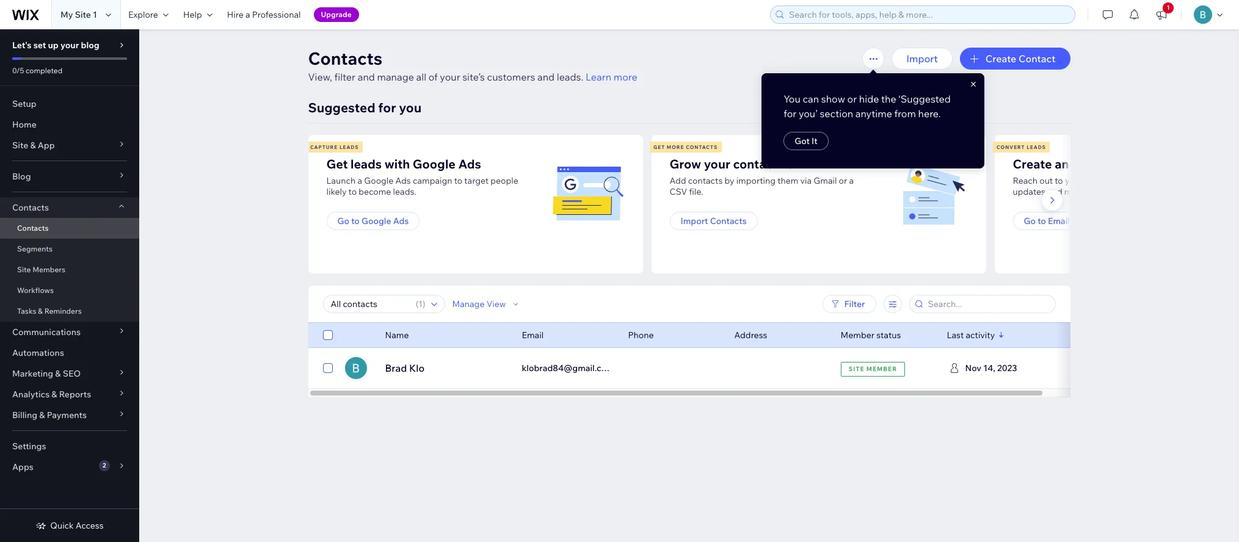 Task type: describe. For each thing, give the bounding box(es) containing it.
a inside get leads with google ads launch a google ads campaign to target people likely to become leads.
[[358, 175, 362, 186]]

people
[[491, 175, 519, 186]]

access
[[76, 521, 104, 532]]

setup
[[12, 98, 37, 109]]

site members link
[[0, 260, 139, 280]]

home
[[12, 119, 37, 130]]

list containing get leads with google ads
[[306, 135, 1240, 274]]

via
[[801, 175, 812, 186]]

my
[[60, 9, 73, 20]]

status
[[877, 330, 901, 341]]

sidebar element
[[0, 29, 139, 543]]

0 vertical spatial ads
[[459, 156, 481, 172]]

site & app button
[[0, 135, 139, 156]]

your inside create an email campaign reach out to your subscribers with newsletters, updates and more.
[[1065, 175, 1083, 186]]

learn
[[586, 71, 612, 83]]

blog button
[[0, 166, 139, 187]]

quick access
[[50, 521, 104, 532]]

workflows
[[17, 286, 54, 295]]

app
[[38, 140, 55, 151]]

members
[[32, 265, 65, 274]]

manage
[[377, 71, 414, 83]]

view,
[[308, 71, 332, 83]]

hide
[[859, 93, 879, 105]]

marketing & seo button
[[0, 364, 139, 384]]

get
[[654, 144, 665, 150]]

create contact
[[986, 53, 1056, 65]]

contact
[[1019, 53, 1056, 65]]

all
[[416, 71, 427, 83]]

automations link
[[0, 343, 139, 364]]

ads inside 'button'
[[393, 216, 409, 227]]

0 vertical spatial member
[[841, 330, 875, 341]]

& for marketing
[[55, 368, 61, 379]]

launch
[[327, 175, 356, 186]]

create an email campaign reach out to your subscribers with newsletters, updates and more.
[[1013, 156, 1201, 197]]

you
[[399, 100, 422, 115]]

the
[[882, 93, 897, 105]]

'suggested
[[899, 93, 951, 105]]

1 horizontal spatial and
[[538, 71, 555, 83]]

0 horizontal spatial 1
[[93, 9, 97, 20]]

campaign inside create an email campaign reach out to your subscribers with newsletters, updates and more.
[[1107, 156, 1164, 172]]

marketing inside 'dropdown button'
[[12, 368, 53, 379]]

billing & payments
[[12, 410, 87, 421]]

more
[[614, 71, 638, 83]]

contacts inside "contacts" link
[[17, 224, 49, 233]]

with inside get leads with google ads launch a google ads campaign to target people likely to become leads.
[[385, 156, 410, 172]]

for inside you can show or hide the 'suggested for you' section anytime from here.
[[784, 108, 797, 120]]

0/5 completed
[[12, 66, 62, 75]]

or inside you can show or hide the 'suggested for you' section anytime from here.
[[848, 93, 857, 105]]

leads. inside contacts view, filter and manage all of your site's customers and leads. learn more
[[557, 71, 584, 83]]

1 vertical spatial google
[[364, 175, 394, 186]]

view link
[[971, 357, 1023, 379]]

reminders
[[44, 307, 82, 316]]

you'
[[799, 108, 818, 120]]

here.
[[919, 108, 941, 120]]

contacts inside contacts dropdown button
[[12, 202, 49, 213]]

explore
[[128, 9, 158, 20]]

upgrade
[[321, 10, 352, 19]]

site for site members
[[17, 265, 31, 274]]

it
[[812, 136, 818, 147]]

grow
[[670, 156, 701, 172]]

site member
[[849, 365, 898, 373]]

more
[[667, 144, 684, 150]]

go for get
[[338, 216, 349, 227]]

klobrad84@gmail.com
[[522, 363, 614, 374]]

help button
[[176, 0, 220, 29]]

to inside button
[[1038, 216, 1046, 227]]

filter button
[[823, 295, 876, 313]]

get more contacts
[[654, 144, 718, 150]]

let's set up your blog
[[12, 40, 99, 51]]

manage view
[[452, 299, 506, 310]]

section
[[820, 108, 854, 120]]

your inside grow your contact list add contacts by importing them via gmail or a csv file.
[[704, 156, 731, 172]]

0 horizontal spatial a
[[246, 9, 250, 20]]

member status
[[841, 330, 901, 341]]

0 horizontal spatial for
[[378, 100, 396, 115]]

import for import contacts
[[681, 216, 708, 227]]

hire
[[227, 9, 244, 20]]

file.
[[689, 186, 703, 197]]

out
[[1040, 175, 1053, 186]]

site & app
[[12, 140, 55, 151]]

tasks & reminders
[[17, 307, 82, 316]]

by
[[725, 175, 735, 186]]

manage view button
[[452, 299, 521, 310]]

and inside create an email campaign reach out to your subscribers with newsletters, updates and more.
[[1048, 186, 1063, 197]]

go to email marketing button
[[1013, 212, 1124, 230]]

suggested for you
[[308, 100, 422, 115]]

to inside 'button'
[[351, 216, 360, 227]]

communications
[[12, 327, 81, 338]]

with inside create an email campaign reach out to your subscribers with newsletters, updates and more.
[[1134, 175, 1151, 186]]

to left target
[[454, 175, 463, 186]]

customers
[[487, 71, 535, 83]]

create for contact
[[986, 53, 1017, 65]]

analytics & reports button
[[0, 384, 139, 405]]

import for import
[[907, 53, 938, 65]]

1 vertical spatial ads
[[396, 175, 411, 186]]

tasks
[[17, 307, 36, 316]]

contacts view, filter and manage all of your site's customers and leads. learn more
[[308, 48, 638, 83]]

target
[[464, 175, 489, 186]]

create for an
[[1013, 156, 1052, 172]]

my site 1
[[60, 9, 97, 20]]

& for analytics
[[52, 389, 57, 400]]

or inside grow your contact list add contacts by importing them via gmail or a csv file.
[[839, 175, 848, 186]]

capture
[[310, 144, 338, 150]]

site members
[[17, 265, 65, 274]]

segments link
[[0, 239, 139, 260]]

0/5
[[12, 66, 24, 75]]

contacts
[[686, 144, 718, 150]]

likely
[[327, 186, 347, 197]]

analytics
[[12, 389, 50, 400]]



Task type: locate. For each thing, give the bounding box(es) containing it.
to down become
[[351, 216, 360, 227]]

with right subscribers
[[1134, 175, 1151, 186]]

ads down get leads with google ads launch a google ads campaign to target people likely to become leads. on the top left of page
[[393, 216, 409, 227]]

marketing
[[1072, 216, 1113, 227], [12, 368, 53, 379]]

site inside popup button
[[12, 140, 28, 151]]

view right nov
[[986, 362, 1008, 375]]

blog
[[12, 171, 31, 182]]

marketing inside button
[[1072, 216, 1113, 227]]

& inside 'dropdown button'
[[55, 368, 61, 379]]

1 vertical spatial view
[[986, 362, 1008, 375]]

brad klo image
[[345, 357, 367, 379]]

leads. left learn
[[557, 71, 584, 83]]

1 vertical spatial campaign
[[413, 175, 452, 186]]

& for billing
[[39, 410, 45, 421]]

marketing up analytics
[[12, 368, 53, 379]]

importing
[[737, 175, 776, 186]]

blog
[[81, 40, 99, 51]]

contacts inside contacts view, filter and manage all of your site's customers and leads. learn more
[[308, 48, 383, 69]]

2 vertical spatial google
[[362, 216, 391, 227]]

Search... field
[[925, 296, 1052, 313]]

1 horizontal spatial view
[[986, 362, 1008, 375]]

1 vertical spatial with
[[1134, 175, 1151, 186]]

1 horizontal spatial with
[[1134, 175, 1151, 186]]

1 leads from the left
[[340, 144, 359, 150]]

0 horizontal spatial email
[[522, 330, 544, 341]]

and
[[358, 71, 375, 83], [538, 71, 555, 83], [1048, 186, 1063, 197]]

contacts up segments
[[17, 224, 49, 233]]

to right out
[[1055, 175, 1064, 186]]

1 vertical spatial or
[[839, 175, 848, 186]]

1 horizontal spatial email
[[1048, 216, 1070, 227]]

1 horizontal spatial marketing
[[1072, 216, 1113, 227]]

contact
[[733, 156, 778, 172]]

get
[[327, 156, 348, 172]]

leads for get
[[340, 144, 359, 150]]

last activity
[[947, 330, 995, 341]]

1 vertical spatial member
[[867, 365, 898, 373]]

a inside grow your contact list add contacts by importing them via gmail or a csv file.
[[849, 175, 854, 186]]

marketing & seo
[[12, 368, 81, 379]]

leads right the convert
[[1027, 144, 1046, 150]]

a right gmail at the right top of page
[[849, 175, 854, 186]]

completed
[[26, 66, 62, 75]]

1 inside button
[[1167, 4, 1170, 12]]

2 horizontal spatial 1
[[1167, 4, 1170, 12]]

0 vertical spatial with
[[385, 156, 410, 172]]

leads
[[351, 156, 382, 172]]

convert leads
[[997, 144, 1046, 150]]

0 horizontal spatial leads
[[340, 144, 359, 150]]

seo
[[63, 368, 81, 379]]

& for tasks
[[38, 307, 43, 316]]

or left 'hide'
[[848, 93, 857, 105]]

brad
[[385, 362, 407, 375]]

and right "customers"
[[538, 71, 555, 83]]

apps
[[12, 462, 33, 473]]

hire a professional link
[[220, 0, 308, 29]]

anytime
[[856, 108, 893, 120]]

14,
[[984, 363, 996, 374]]

to right likely
[[349, 186, 357, 197]]

1
[[1167, 4, 1170, 12], [93, 9, 97, 20], [419, 299, 423, 310]]

0 vertical spatial email
[[1048, 216, 1070, 227]]

1 horizontal spatial leads.
[[557, 71, 584, 83]]

list
[[781, 156, 799, 172]]

your
[[60, 40, 79, 51], [440, 71, 460, 83], [704, 156, 731, 172], [1065, 175, 1083, 186]]

1 vertical spatial leads.
[[393, 186, 417, 197]]

setup link
[[0, 93, 139, 114]]

contacts down by
[[710, 216, 747, 227]]

import down file.
[[681, 216, 708, 227]]

0 vertical spatial import
[[907, 53, 938, 65]]

0 horizontal spatial and
[[358, 71, 375, 83]]

0 horizontal spatial leads.
[[393, 186, 417, 197]]

to inside create an email campaign reach out to your subscribers with newsletters, updates and more.
[[1055, 175, 1064, 186]]

hire a professional
[[227, 9, 301, 20]]

& left app
[[30, 140, 36, 151]]

segments
[[17, 244, 53, 254]]

go inside button
[[1024, 216, 1036, 227]]

csv
[[670, 186, 687, 197]]

go down likely
[[338, 216, 349, 227]]

communications button
[[0, 322, 139, 343]]

for
[[378, 100, 396, 115], [784, 108, 797, 120]]

& for site
[[30, 140, 36, 151]]

1 vertical spatial create
[[1013, 156, 1052, 172]]

google inside go to google ads 'button'
[[362, 216, 391, 227]]

email up klobrad84@gmail.com
[[522, 330, 544, 341]]

home link
[[0, 114, 139, 135]]

leads up get
[[340, 144, 359, 150]]

email down more.
[[1048, 216, 1070, 227]]

& right the tasks
[[38, 307, 43, 316]]

filter
[[845, 299, 865, 310]]

site for site & app
[[12, 140, 28, 151]]

reports
[[59, 389, 91, 400]]

last
[[947, 330, 964, 341]]

0 vertical spatial campaign
[[1107, 156, 1164, 172]]

your inside "sidebar" element
[[60, 40, 79, 51]]

& right billing
[[39, 410, 45, 421]]

None checkbox
[[323, 328, 333, 343], [323, 361, 333, 376], [323, 328, 333, 343], [323, 361, 333, 376]]

import inside import contacts button
[[681, 216, 708, 227]]

phone
[[628, 330, 654, 341]]

leads. right become
[[393, 186, 417, 197]]

ads right become
[[396, 175, 411, 186]]

quick access button
[[36, 521, 104, 532]]

contacts link
[[0, 218, 139, 239]]

automations
[[12, 348, 64, 359]]

marketing down more.
[[1072, 216, 1113, 227]]

create left the contact
[[986, 53, 1017, 65]]

contacts up filter
[[308, 48, 383, 69]]

you can show or hide the 'suggested for you' section anytime from here.
[[784, 93, 951, 120]]

to
[[454, 175, 463, 186], [1055, 175, 1064, 186], [349, 186, 357, 197], [351, 216, 360, 227], [1038, 216, 1046, 227]]

nov
[[966, 363, 982, 374]]

convert
[[997, 144, 1025, 150]]

your right the up
[[60, 40, 79, 51]]

your right of
[[440, 71, 460, 83]]

1 horizontal spatial a
[[358, 175, 362, 186]]

name
[[385, 330, 409, 341]]

list
[[306, 135, 1240, 274]]

Search for tools, apps, help & more... field
[[786, 6, 1072, 23]]

)
[[423, 299, 426, 310]]

reach
[[1013, 175, 1038, 186]]

create inside create contact button
[[986, 53, 1017, 65]]

from
[[895, 108, 916, 120]]

site right my
[[75, 9, 91, 20]]

contacts button
[[0, 197, 139, 218]]

contacts inside import contacts button
[[710, 216, 747, 227]]

2 go from the left
[[1024, 216, 1036, 227]]

your down an
[[1065, 175, 1083, 186]]

member left status at bottom
[[841, 330, 875, 341]]

create inside create an email campaign reach out to your subscribers with newsletters, updates and more.
[[1013, 156, 1052, 172]]

grow your contact list add contacts by importing them via gmail or a csv file.
[[670, 156, 854, 197]]

and left more.
[[1048, 186, 1063, 197]]

0 vertical spatial view
[[487, 299, 506, 310]]

0 horizontal spatial marketing
[[12, 368, 53, 379]]

Unsaved view field
[[327, 296, 412, 313]]

1 horizontal spatial 1
[[419, 299, 423, 310]]

site's
[[463, 71, 485, 83]]

professional
[[252, 9, 301, 20]]

them
[[778, 175, 799, 186]]

1 horizontal spatial for
[[784, 108, 797, 120]]

contacts down blog
[[12, 202, 49, 213]]

1 horizontal spatial campaign
[[1107, 156, 1164, 172]]

create up reach
[[1013, 156, 1052, 172]]

import up 'suggested
[[907, 53, 938, 65]]

payments
[[47, 410, 87, 421]]

1 horizontal spatial leads
[[1027, 144, 1046, 150]]

& inside dropdown button
[[39, 410, 45, 421]]

member down status at bottom
[[867, 365, 898, 373]]

a right hire
[[246, 9, 250, 20]]

site down member status
[[849, 365, 865, 373]]

and right filter
[[358, 71, 375, 83]]

0 horizontal spatial with
[[385, 156, 410, 172]]

campaign up subscribers
[[1107, 156, 1164, 172]]

import
[[907, 53, 938, 65], [681, 216, 708, 227]]

brad klo
[[385, 362, 425, 375]]

0 horizontal spatial campaign
[[413, 175, 452, 186]]

view right manage
[[487, 299, 506, 310]]

(
[[416, 299, 419, 310]]

for left you
[[378, 100, 396, 115]]

got
[[795, 136, 810, 147]]

your inside contacts view, filter and manage all of your site's customers and leads. learn more
[[440, 71, 460, 83]]

1 vertical spatial marketing
[[12, 368, 53, 379]]

0 horizontal spatial go
[[338, 216, 349, 227]]

go inside 'button'
[[338, 216, 349, 227]]

1 horizontal spatial import
[[907, 53, 938, 65]]

klo
[[409, 362, 425, 375]]

with
[[385, 156, 410, 172], [1134, 175, 1151, 186]]

leads.
[[557, 71, 584, 83], [393, 186, 417, 197]]

2 leads from the left
[[1027, 144, 1046, 150]]

site for site member
[[849, 365, 865, 373]]

1 vertical spatial import
[[681, 216, 708, 227]]

go for create
[[1024, 216, 1036, 227]]

0 vertical spatial or
[[848, 93, 857, 105]]

go to google ads button
[[327, 212, 420, 230]]

can
[[803, 93, 819, 105]]

0 horizontal spatial view
[[487, 299, 506, 310]]

&
[[30, 140, 36, 151], [38, 307, 43, 316], [55, 368, 61, 379], [52, 389, 57, 400], [39, 410, 45, 421]]

billing
[[12, 410, 37, 421]]

leads for create
[[1027, 144, 1046, 150]]

site down segments
[[17, 265, 31, 274]]

suggested
[[308, 100, 375, 115]]

0 vertical spatial google
[[413, 156, 456, 172]]

become
[[359, 186, 391, 197]]

2
[[103, 462, 106, 470]]

import inside import button
[[907, 53, 938, 65]]

ads up target
[[459, 156, 481, 172]]

site down home
[[12, 140, 28, 151]]

campaign inside get leads with google ads launch a google ads campaign to target people likely to become leads.
[[413, 175, 452, 186]]

with right leads
[[385, 156, 410, 172]]

leads. inside get leads with google ads launch a google ads campaign to target people likely to become leads.
[[393, 186, 417, 197]]

tasks & reminders link
[[0, 301, 139, 322]]

an
[[1055, 156, 1069, 172]]

& left the seo
[[55, 368, 61, 379]]

2 horizontal spatial a
[[849, 175, 854, 186]]

quick
[[50, 521, 74, 532]]

go to email marketing
[[1024, 216, 1113, 227]]

1 vertical spatial email
[[522, 330, 544, 341]]

2 vertical spatial ads
[[393, 216, 409, 227]]

create contact button
[[960, 48, 1071, 70]]

2 horizontal spatial and
[[1048, 186, 1063, 197]]

1 go from the left
[[338, 216, 349, 227]]

to down updates
[[1038, 216, 1046, 227]]

campaign left target
[[413, 175, 452, 186]]

0 vertical spatial create
[[986, 53, 1017, 65]]

google
[[413, 156, 456, 172], [364, 175, 394, 186], [362, 216, 391, 227]]

a down leads
[[358, 175, 362, 186]]

settings
[[12, 441, 46, 452]]

learn more button
[[586, 70, 638, 84]]

0 horizontal spatial import
[[681, 216, 708, 227]]

0 vertical spatial leads.
[[557, 71, 584, 83]]

for down you
[[784, 108, 797, 120]]

subscribers
[[1085, 175, 1132, 186]]

your up contacts
[[704, 156, 731, 172]]

import button
[[892, 48, 953, 70]]

address
[[735, 330, 768, 341]]

go down updates
[[1024, 216, 1036, 227]]

or
[[848, 93, 857, 105], [839, 175, 848, 186]]

0 vertical spatial marketing
[[1072, 216, 1113, 227]]

& left reports
[[52, 389, 57, 400]]

or right gmail at the right top of page
[[839, 175, 848, 186]]

let's
[[12, 40, 32, 51]]

1 horizontal spatial go
[[1024, 216, 1036, 227]]

email inside button
[[1048, 216, 1070, 227]]



Task type: vqa. For each thing, say whether or not it's contained in the screenshot.
Account associated with Account Settings View and update your account details, profile and more.
no



